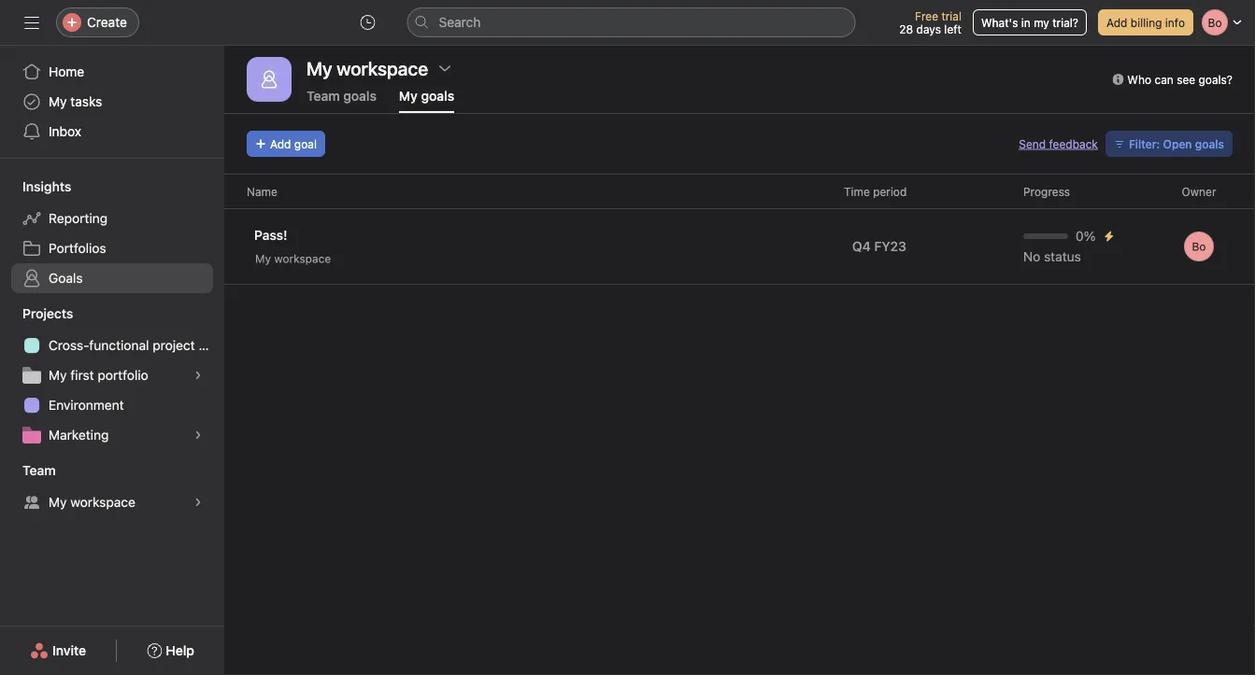 Task type: vqa. For each thing, say whether or not it's contained in the screenshot.
Add associated with Add goal
yes



Task type: locate. For each thing, give the bounding box(es) containing it.
1 horizontal spatial workspace
[[274, 252, 331, 265]]

0 vertical spatial team
[[307, 88, 340, 104]]

search
[[439, 14, 481, 30]]

team down marketing
[[22, 463, 56, 479]]

team
[[307, 88, 340, 104], [22, 463, 56, 479]]

add left billing
[[1107, 16, 1128, 29]]

search button
[[407, 7, 856, 37]]

my inside my first portfolio link
[[49, 368, 67, 383]]

my for my tasks link
[[49, 94, 67, 109]]

my down pass!
[[255, 252, 271, 265]]

projects element
[[0, 297, 224, 454]]

bo
[[1192, 240, 1206, 253]]

add left the goal
[[270, 137, 291, 150]]

goals down show options icon on the top of page
[[421, 88, 454, 104]]

first
[[70, 368, 94, 383]]

my workspace down the pass! link
[[255, 252, 331, 265]]

0 horizontal spatial add
[[270, 137, 291, 150]]

my for my workspace link
[[49, 495, 67, 510]]

my tasks link
[[11, 87, 213, 117]]

1 vertical spatial my workspace
[[49, 495, 135, 510]]

0 horizontal spatial workspace
[[70, 495, 135, 510]]

my left tasks
[[49, 94, 67, 109]]

0 vertical spatial my workspace
[[255, 252, 331, 265]]

1 horizontal spatial team
[[307, 88, 340, 104]]

what's in my trial?
[[981, 16, 1079, 29]]

free
[[915, 9, 938, 22]]

0 vertical spatial add
[[1107, 16, 1128, 29]]

history image
[[360, 15, 375, 30]]

my first portfolio link
[[11, 361, 213, 391]]

insights
[[22, 179, 71, 194]]

q4
[[852, 239, 871, 254]]

add goal
[[270, 137, 317, 150]]

0 horizontal spatial team
[[22, 463, 56, 479]]

hide sidebar image
[[24, 15, 39, 30]]

my inside my tasks link
[[49, 94, 67, 109]]

my workspace down marketing
[[49, 495, 135, 510]]

insights element
[[0, 170, 224, 297]]

create
[[87, 14, 127, 30]]

filter: open goals button
[[1106, 131, 1233, 157]]

goals?
[[1199, 73, 1233, 86]]

workspace down the pass! link
[[274, 252, 331, 265]]

workspace down marketing link
[[70, 495, 135, 510]]

add inside button
[[1107, 16, 1128, 29]]

add inside button
[[270, 137, 291, 150]]

1 horizontal spatial add
[[1107, 16, 1128, 29]]

my tasks
[[49, 94, 102, 109]]

1 vertical spatial workspace
[[70, 495, 135, 510]]

my down team dropdown button
[[49, 495, 67, 510]]

bo button
[[1184, 232, 1214, 262]]

team inside team goals link
[[307, 88, 340, 104]]

28
[[899, 22, 913, 36]]

my workspace inside my workspace dropdown button
[[255, 252, 331, 265]]

my inside my workspace link
[[49, 495, 67, 510]]

reporting
[[49, 211, 108, 226]]

filter:
[[1129, 137, 1160, 150]]

team goals
[[307, 88, 377, 104]]

workspace
[[274, 252, 331, 265], [70, 495, 135, 510]]

my left the first
[[49, 368, 67, 383]]

q4 fy23 button
[[844, 234, 930, 260]]

1 vertical spatial team
[[22, 463, 56, 479]]

project
[[153, 338, 195, 353]]

team for team
[[22, 463, 56, 479]]

team up the goal
[[307, 88, 340, 104]]

send feedback link
[[1019, 136, 1098, 152]]

tasks
[[70, 94, 102, 109]]

1 vertical spatial add
[[270, 137, 291, 150]]

inbox
[[49, 124, 81, 139]]

goals for team goals
[[343, 88, 377, 104]]

2 horizontal spatial goals
[[1195, 137, 1224, 150]]

feedback
[[1049, 137, 1098, 150]]

0 horizontal spatial my workspace
[[49, 495, 135, 510]]

environment
[[49, 398, 124, 413]]

can
[[1155, 73, 1174, 86]]

team for team goals
[[307, 88, 340, 104]]

open
[[1163, 137, 1192, 150]]

fy23
[[874, 239, 907, 254]]

goals
[[343, 88, 377, 104], [421, 88, 454, 104], [1195, 137, 1224, 150]]

my
[[1034, 16, 1050, 29]]

who can see goals?
[[1128, 73, 1233, 86]]

search list box
[[407, 7, 856, 37]]

billing
[[1131, 16, 1162, 29]]

0 horizontal spatial goals
[[343, 88, 377, 104]]

team inside team dropdown button
[[22, 463, 56, 479]]

1 horizontal spatial goals
[[421, 88, 454, 104]]

0 vertical spatial workspace
[[274, 252, 331, 265]]

free trial 28 days left
[[899, 9, 962, 36]]

no status
[[1023, 249, 1081, 265]]

goals for my goals
[[421, 88, 454, 104]]

team goals link
[[307, 88, 377, 113]]

1 horizontal spatial my workspace
[[255, 252, 331, 265]]

plan
[[199, 338, 224, 353]]

my workspace
[[255, 252, 331, 265], [49, 495, 135, 510]]

add billing info button
[[1098, 9, 1194, 36]]

add goal button
[[247, 131, 325, 157]]

my inside my workspace dropdown button
[[255, 252, 271, 265]]

add
[[1107, 16, 1128, 29], [270, 137, 291, 150]]

pass!
[[254, 228, 287, 243]]

my
[[399, 88, 418, 104], [49, 94, 67, 109], [255, 252, 271, 265], [49, 368, 67, 383], [49, 495, 67, 510]]

workspace inside dropdown button
[[274, 252, 331, 265]]

cross-functional project plan link
[[11, 331, 224, 361]]

goals right open
[[1195, 137, 1224, 150]]

invite
[[52, 644, 86, 659]]

trial
[[942, 9, 962, 22]]

goals link
[[11, 264, 213, 293]]

goals down my workspace
[[343, 88, 377, 104]]



Task type: describe. For each thing, give the bounding box(es) containing it.
show options image
[[437, 61, 452, 76]]

who
[[1128, 73, 1152, 86]]

see details, my first portfolio image
[[193, 370, 204, 381]]

add for add billing info
[[1107, 16, 1128, 29]]

progress
[[1023, 185, 1070, 198]]

my workspace button
[[247, 246, 362, 272]]

help button
[[135, 635, 207, 668]]

see details, marketing image
[[193, 430, 204, 441]]

teams element
[[0, 454, 224, 522]]

functional
[[89, 338, 149, 353]]

what's in my trial? button
[[973, 9, 1087, 36]]

filter: open goals
[[1129, 137, 1224, 150]]

left
[[944, 22, 962, 36]]

my goals link
[[399, 88, 454, 113]]

my workspace
[[307, 57, 428, 79]]

add billing info
[[1107, 16, 1185, 29]]

time period
[[844, 185, 907, 198]]

create button
[[56, 7, 139, 37]]

what's
[[981, 16, 1018, 29]]

portfolios
[[49, 241, 106, 256]]

home
[[49, 64, 84, 79]]

projects button
[[0, 305, 73, 323]]

portfolios link
[[11, 234, 213, 264]]

status
[[1044, 249, 1081, 265]]

goals inside dropdown button
[[1195, 137, 1224, 150]]

my workspace link
[[11, 488, 213, 518]]

portfolio
[[98, 368, 148, 383]]

0%
[[1076, 229, 1096, 244]]

invite button
[[18, 635, 98, 668]]

goal
[[294, 137, 317, 150]]

help
[[166, 644, 194, 659]]

team button
[[0, 462, 56, 480]]

no
[[1023, 249, 1041, 265]]

remove image
[[339, 251, 353, 266]]

cross-
[[49, 338, 89, 353]]

marketing
[[49, 428, 109, 443]]

my first portfolio
[[49, 368, 148, 383]]

pass! link
[[254, 225, 302, 246]]

days
[[917, 22, 941, 36]]

see details, my workspace image
[[193, 497, 204, 508]]

marketing link
[[11, 421, 213, 451]]

in
[[1021, 16, 1031, 29]]

my for my first portfolio link
[[49, 368, 67, 383]]

insights button
[[0, 178, 71, 196]]

info
[[1165, 16, 1185, 29]]

see
[[1177, 73, 1196, 86]]

owner
[[1182, 185, 1216, 198]]

projects
[[22, 306, 73, 322]]

workspace inside teams element
[[70, 495, 135, 510]]

trial?
[[1053, 16, 1079, 29]]

my workspace inside my workspace link
[[49, 495, 135, 510]]

global element
[[0, 46, 224, 158]]

send feedback
[[1019, 137, 1098, 150]]

my goals
[[399, 88, 454, 104]]

my down my workspace
[[399, 88, 418, 104]]

period
[[873, 185, 907, 198]]

cross-functional project plan
[[49, 338, 224, 353]]

time
[[844, 185, 870, 198]]

add for add goal
[[270, 137, 291, 150]]

q4 fy23
[[852, 239, 907, 254]]

home link
[[11, 57, 213, 87]]

environment link
[[11, 391, 213, 421]]

inbox link
[[11, 117, 213, 147]]

send
[[1019, 137, 1046, 150]]

goals
[[49, 271, 83, 286]]

name
[[247, 185, 277, 198]]

reporting link
[[11, 204, 213, 234]]



